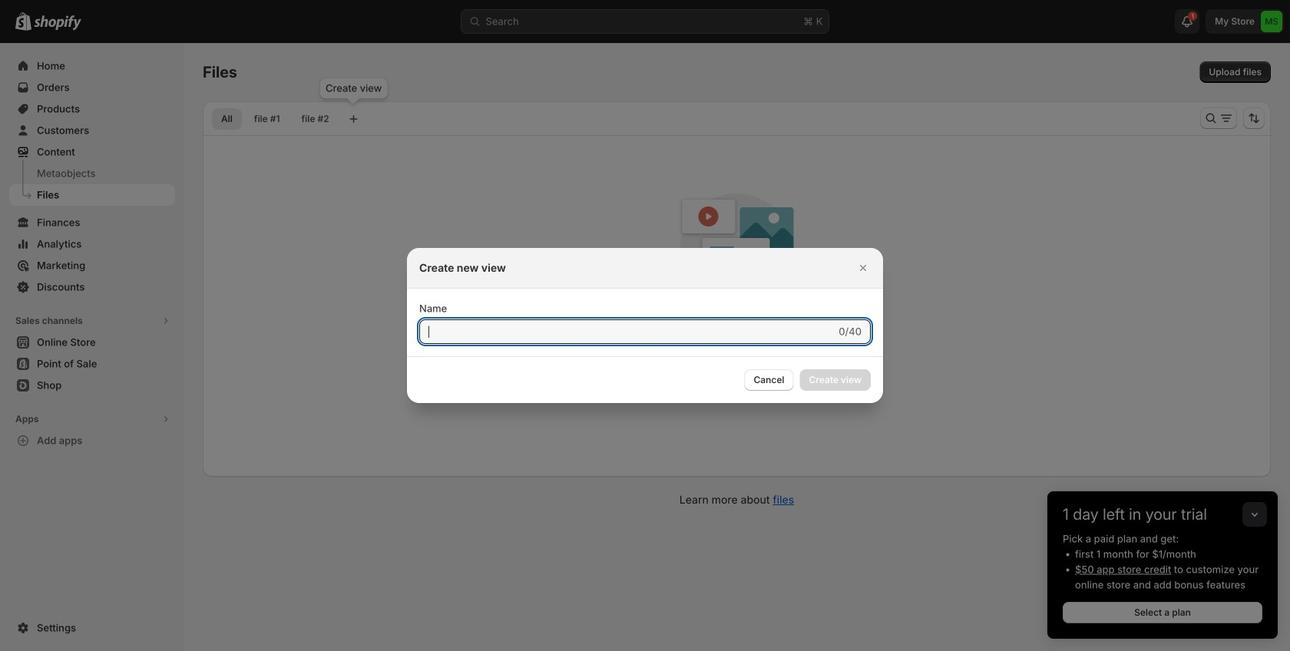 Task type: locate. For each thing, give the bounding box(es) containing it.
tab list
[[209, 108, 342, 130]]

shopify image
[[34, 15, 81, 31]]

dialog
[[0, 248, 1290, 403]]

None text field
[[419, 320, 836, 344]]



